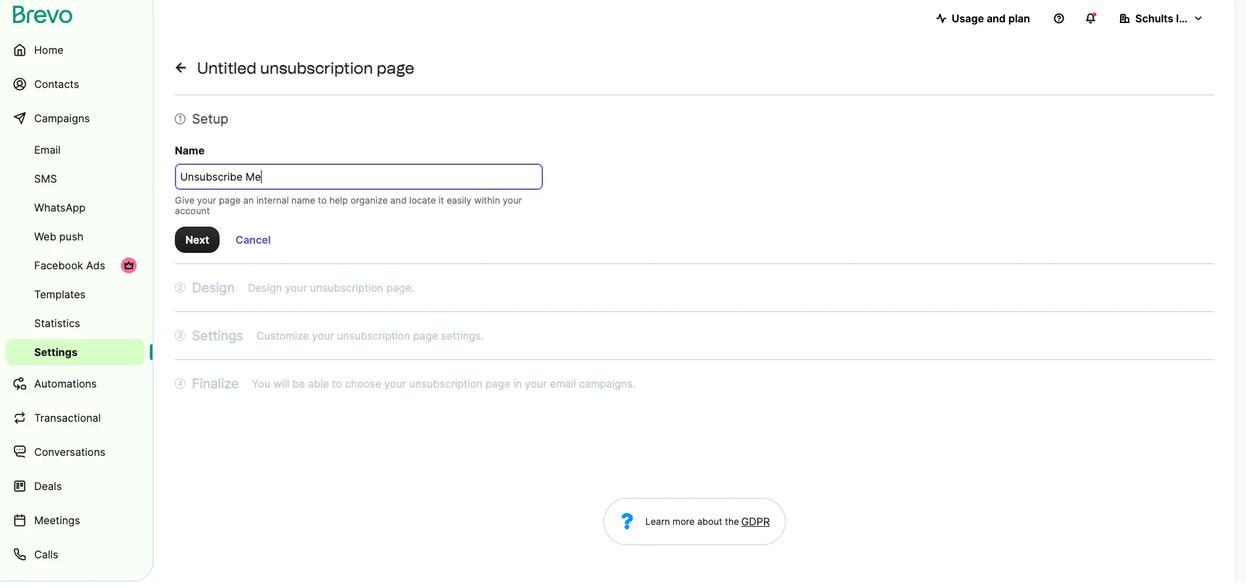 Task type: locate. For each thing, give the bounding box(es) containing it.
sms
[[34, 172, 57, 185]]

your right customize
[[312, 329, 334, 343]]

web
[[34, 230, 56, 243]]

and left "plan"
[[987, 12, 1006, 25]]

1 vertical spatial and
[[390, 195, 407, 206]]

1 vertical spatial to
[[332, 377, 342, 391]]

deals link
[[5, 471, 145, 502]]

cancel
[[236, 233, 271, 247]]

design right 2
[[192, 280, 235, 296]]

settings.
[[441, 329, 484, 343]]

facebook ads link
[[5, 253, 145, 279]]

your
[[197, 195, 216, 206], [503, 195, 522, 206], [285, 281, 307, 295], [312, 329, 334, 343], [384, 377, 406, 391], [525, 377, 547, 391]]

contacts
[[34, 78, 79, 91]]

1 horizontal spatial to
[[332, 377, 342, 391]]

able
[[308, 377, 329, 391]]

whatsapp
[[34, 201, 85, 214]]

calls link
[[5, 539, 145, 571]]

design your unsubscription page.
[[248, 281, 414, 295]]

0 horizontal spatial settings
[[34, 346, 78, 359]]

and
[[987, 12, 1006, 25], [390, 195, 407, 206]]

schults inc button
[[1109, 5, 1215, 32]]

settings down statistics
[[34, 346, 78, 359]]

inc
[[1176, 12, 1192, 25]]

learn
[[646, 516, 670, 527]]

give your page an internal name to help organize and locate it easily within your account
[[175, 195, 522, 216]]

meetings link
[[5, 505, 145, 537]]

your right within
[[503, 195, 522, 206]]

3
[[178, 331, 183, 341]]

0 horizontal spatial to
[[318, 195, 327, 206]]

next button
[[175, 227, 220, 253]]

and left locate
[[390, 195, 407, 206]]

1 horizontal spatial settings
[[192, 328, 243, 344]]

to right the able
[[332, 377, 342, 391]]

1 horizontal spatial design
[[248, 281, 282, 295]]

cancel button
[[225, 227, 281, 253]]

your up customize
[[285, 281, 307, 295]]

customize
[[256, 329, 309, 343]]

settings
[[192, 328, 243, 344], [34, 346, 78, 359]]

email link
[[5, 137, 145, 163]]

settings right 3
[[192, 328, 243, 344]]

next
[[185, 233, 209, 247]]

your right choose
[[384, 377, 406, 391]]

0 vertical spatial settings
[[192, 328, 243, 344]]

home link
[[5, 34, 145, 66]]

settings link
[[5, 339, 145, 366]]

schults
[[1136, 12, 1174, 25]]

whatsapp link
[[5, 195, 145, 221]]

meetings
[[34, 514, 80, 527]]

in
[[513, 377, 522, 391]]

will
[[273, 377, 289, 391]]

0 horizontal spatial design
[[192, 280, 235, 296]]

automations link
[[5, 368, 145, 400]]

0 vertical spatial and
[[987, 12, 1006, 25]]

locate
[[409, 195, 436, 206]]

0 vertical spatial to
[[318, 195, 327, 206]]

transactional
[[34, 412, 101, 425]]

0 horizontal spatial and
[[390, 195, 407, 206]]

page inside give your page an internal name to help organize and locate it easily within your account
[[219, 195, 241, 206]]

design for design your unsubscription page.
[[248, 281, 282, 295]]

usage and plan
[[952, 12, 1030, 25]]

contacts link
[[5, 68, 145, 100]]

conversations link
[[5, 437, 145, 468]]

campaigns
[[34, 112, 90, 125]]

and inside 'button'
[[987, 12, 1006, 25]]

your right the "give"
[[197, 195, 216, 206]]

conversations
[[34, 446, 105, 459]]

transactional link
[[5, 402, 145, 434]]

schults inc
[[1136, 12, 1192, 25]]

account
[[175, 205, 210, 216]]

home
[[34, 43, 64, 57]]

ads
[[86, 259, 105, 272]]

1 horizontal spatial and
[[987, 12, 1006, 25]]

untitled
[[197, 59, 257, 78]]

None text field
[[175, 164, 543, 190]]

design down the cancel
[[248, 281, 282, 295]]

usage
[[952, 12, 984, 25]]

choose
[[345, 377, 381, 391]]

to
[[318, 195, 327, 206], [332, 377, 342, 391]]

an
[[243, 195, 254, 206]]

design
[[192, 280, 235, 296], [248, 281, 282, 295]]

calls
[[34, 548, 58, 562]]

campaigns link
[[5, 103, 145, 134]]

page
[[377, 59, 414, 78], [219, 195, 241, 206], [413, 329, 438, 343], [486, 377, 510, 391]]

unsubscription
[[260, 59, 373, 78], [310, 281, 383, 295], [337, 329, 410, 343], [409, 377, 483, 391]]

untitled unsubscription page
[[197, 59, 414, 78]]

facebook ads
[[34, 259, 105, 272]]

setup
[[192, 111, 228, 127]]

email
[[550, 377, 576, 391]]

to left "help"
[[318, 195, 327, 206]]



Task type: describe. For each thing, give the bounding box(es) containing it.
campaigns.
[[579, 377, 636, 391]]

the
[[725, 516, 739, 527]]

email
[[34, 143, 61, 157]]

your right in
[[525, 377, 547, 391]]

plan
[[1009, 12, 1030, 25]]

templates
[[34, 288, 86, 301]]

left___rvooi image
[[124, 260, 134, 271]]

and inside give your page an internal name to help organize and locate it easily within your account
[[390, 195, 407, 206]]

to inside give your page an internal name to help organize and locate it easily within your account
[[318, 195, 327, 206]]

facebook
[[34, 259, 83, 272]]

organize
[[351, 195, 388, 206]]

1 vertical spatial settings
[[34, 346, 78, 359]]

statistics
[[34, 317, 80, 330]]

push
[[59, 230, 84, 243]]

2
[[178, 283, 183, 293]]

finalize
[[192, 376, 239, 392]]

name
[[175, 144, 205, 157]]

within
[[474, 195, 500, 206]]

sms link
[[5, 166, 145, 192]]

statistics link
[[5, 310, 145, 337]]

templates link
[[5, 281, 145, 308]]

gdpr link
[[739, 514, 770, 530]]

web push
[[34, 230, 84, 243]]

you will be able to choose your unsubscription page in your email campaigns.
[[252, 377, 636, 391]]

learn more about the gdpr
[[646, 516, 770, 529]]

design for design
[[192, 280, 235, 296]]

1
[[178, 114, 182, 124]]

customize your unsubscription page settings.
[[256, 329, 484, 343]]

easily
[[447, 195, 472, 206]]

give
[[175, 195, 195, 206]]

name
[[291, 195, 315, 206]]

page.
[[386, 281, 414, 295]]

deals
[[34, 480, 62, 493]]

web push link
[[5, 224, 145, 250]]

4
[[178, 379, 183, 389]]

usage and plan button
[[926, 5, 1041, 32]]

it
[[439, 195, 444, 206]]

automations
[[34, 377, 97, 391]]

gdpr
[[741, 516, 770, 529]]

help
[[329, 195, 348, 206]]

more
[[673, 516, 695, 527]]

be
[[292, 377, 305, 391]]

internal
[[256, 195, 289, 206]]

about
[[697, 516, 723, 527]]

you
[[252, 377, 270, 391]]



Task type: vqa. For each thing, say whether or not it's contained in the screenshot.
from
no



